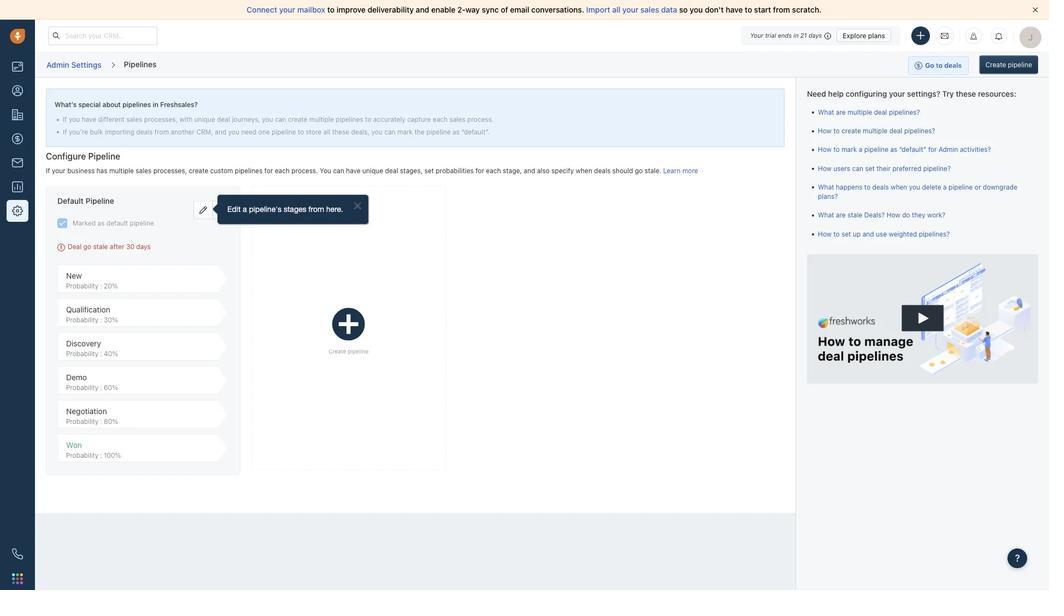 Task type: describe. For each thing, give the bounding box(es) containing it.
probability for new
[[66, 282, 99, 290]]

default
[[57, 196, 84, 205]]

default
[[107, 219, 128, 227]]

can inside configure pipeline if your business has multiple sales processes, create custom pipelines for each process. you can have unique deal stages, set probabilities for each stage, and also specify when deals should go stale. learn more
[[333, 167, 344, 174]]

downgrade
[[984, 183, 1018, 191]]

0 horizontal spatial for
[[265, 167, 273, 174]]

can down accurately
[[385, 128, 396, 135]]

2-
[[458, 5, 466, 14]]

freshsales?
[[160, 101, 198, 109]]

new
[[66, 271, 82, 280]]

also
[[537, 167, 550, 174]]

pipeline for configure
[[88, 151, 120, 162]]

1 horizontal spatial admin
[[939, 146, 959, 153]]

0 vertical spatial have
[[726, 5, 743, 14]]

1 vertical spatial if
[[63, 128, 67, 135]]

are for multiple
[[837, 108, 846, 116]]

to up users on the top right of the page
[[834, 146, 840, 153]]

after
[[110, 243, 124, 250]]

0 vertical spatial if
[[63, 116, 67, 123]]

2 vertical spatial as
[[98, 219, 105, 227]]

100%
[[104, 452, 121, 460]]

to left 'up' on the right
[[834, 230, 840, 238]]

more
[[683, 167, 699, 174]]

days for deal go stale after 30 days
[[136, 243, 151, 250]]

are for stale
[[837, 211, 846, 219]]

and inside configure pipeline if your business has multiple sales processes, create custom pipelines for each process. you can have unique deal stages, set probabilities for each stage, and also specify when deals should go stale. learn more
[[524, 167, 536, 174]]

0 horizontal spatial each
[[275, 167, 290, 174]]

what happens to deals when you delete a pipeline or downgrade plans? link
[[819, 183, 1018, 200]]

negotiation probability : 80%
[[66, 407, 118, 426]]

how to create multiple deal pipelines? link
[[819, 127, 936, 135]]

you up one
[[262, 116, 273, 123]]

import all your sales data link
[[587, 5, 680, 14]]

delete
[[923, 183, 942, 191]]

probability for qualification
[[66, 316, 99, 324]]

multiple down configuring
[[848, 108, 873, 116]]

start
[[755, 5, 772, 14]]

unique inside if you have different sales processes, with unique deal journeys, you can create multiple pipelines to accurately capture each sales process. if you're bulk importing deals from another crm, and you need one pipeline to store all these deals, you can mark the pipeline as "default".
[[194, 116, 215, 123]]

2 horizontal spatial each
[[486, 167, 501, 174]]

2 horizontal spatial as
[[891, 146, 898, 153]]

can right users on the top right of the page
[[853, 165, 864, 172]]

journeys,
[[232, 116, 260, 123]]

plans
[[869, 32, 886, 39]]

can right journeys, at the top of page
[[275, 116, 286, 123]]

sync
[[482, 5, 499, 14]]

marked as default pipeline
[[73, 219, 154, 227]]

deal
[[68, 243, 82, 250]]

do
[[903, 211, 911, 219]]

learn
[[664, 167, 681, 174]]

deal inside configure pipeline if your business has multiple sales processes, create custom pipelines for each process. you can have unique deal stages, set probabilities for each stage, and also specify when deals should go stale. learn more
[[385, 167, 398, 174]]

and inside if you have different sales processes, with unique deal journeys, you can create multiple pipelines to accurately capture each sales process. if you're bulk importing deals from another crm, and you need one pipeline to store all these deals, you can mark the pipeline as "default".
[[215, 128, 227, 135]]

30
[[126, 243, 135, 250]]

connect your mailbox to improve deliverability and enable 2-way sync of email conversations. import all your sales data so you don't have to start from scratch.
[[247, 5, 822, 14]]

what's
[[55, 101, 77, 109]]

don't
[[705, 5, 724, 14]]

1 vertical spatial mark
[[842, 146, 858, 153]]

all inside if you have different sales processes, with unique deal journeys, you can create multiple pipelines to accurately capture each sales process. if you're bulk importing deals from another crm, and you need one pipeline to store all these deals, you can mark the pipeline as "default".
[[324, 128, 331, 135]]

stale.
[[645, 167, 662, 174]]

you right so on the right top of page
[[690, 5, 703, 14]]

send email image
[[942, 31, 949, 40]]

20%
[[104, 282, 118, 290]]

phone element
[[7, 544, 28, 565]]

pipeline inside button
[[1009, 61, 1033, 69]]

deals inside configure pipeline if your business has multiple sales processes, create custom pipelines for each process. you can have unique deal stages, set probabilities for each stage, and also specify when deals should go stale. learn more
[[595, 167, 611, 174]]

import
[[587, 5, 611, 14]]

what are multiple deal pipelines? link
[[819, 108, 921, 116]]

stale for deals?
[[848, 211, 863, 219]]

work?
[[928, 211, 946, 219]]

create pipeline inside button
[[986, 61, 1033, 69]]

what are stale deals? how do they work? link
[[819, 211, 946, 219]]

0 horizontal spatial pipelines
[[123, 101, 151, 109]]

pipelines inside if you have different sales processes, with unique deal journeys, you can create multiple pipelines to accurately capture each sales process. if you're bulk importing deals from another crm, and you need one pipeline to store all these deals, you can mark the pipeline as "default".
[[336, 116, 364, 123]]

0 vertical spatial a
[[859, 146, 863, 153]]

so
[[680, 5, 688, 14]]

have inside if you have different sales processes, with unique deal journeys, you can create multiple pipelines to accurately capture each sales process. if you're bulk importing deals from another crm, and you need one pipeline to store all these deals, you can mark the pipeline as "default".
[[82, 116, 96, 123]]

pipeline inside what happens to deals when you delete a pipeline or downgrade plans?
[[949, 183, 974, 191]]

if you have different sales processes, with unique deal journeys, you can create multiple pipelines to accurately capture each sales process. if you're bulk importing deals from another crm, and you need one pipeline to store all these deals, you can mark the pipeline as "default".
[[63, 116, 494, 135]]

your trial ends in 21 days
[[751, 32, 823, 39]]

what for what are multiple deal pipelines?
[[819, 108, 835, 116]]

pipelines
[[124, 59, 157, 69]]

data
[[662, 5, 678, 14]]

processes, inside if you have different sales processes, with unique deal journeys, you can create multiple pipelines to accurately capture each sales process. if you're bulk importing deals from another crm, and you need one pipeline to store all these deals, you can mark the pipeline as "default".
[[144, 116, 178, 123]]

custom
[[210, 167, 233, 174]]

you
[[320, 167, 332, 174]]

multiple inside if you have different sales processes, with unique deal journeys, you can create multiple pipelines to accurately capture each sales process. if you're bulk importing deals from another crm, and you need one pipeline to store all these deals, you can mark the pipeline as "default".
[[309, 116, 334, 123]]

admin settings
[[46, 60, 102, 69]]

with
[[180, 116, 193, 123]]

1 horizontal spatial for
[[476, 167, 485, 174]]

activities?
[[961, 146, 992, 153]]

they
[[913, 211, 926, 219]]

special
[[78, 101, 101, 109]]

or
[[975, 183, 982, 191]]

need
[[241, 128, 257, 135]]

2 horizontal spatial set
[[866, 165, 875, 172]]

demo
[[66, 373, 87, 382]]

preferred
[[893, 165, 922, 172]]

deals?
[[865, 211, 886, 219]]

deal inside if you have different sales processes, with unique deal journeys, you can create multiple pipelines to accurately capture each sales process. if you're bulk importing deals from another crm, and you need one pipeline to store all these deals, you can mark the pipeline as "default".
[[217, 116, 230, 123]]

close image
[[1034, 7, 1039, 13]]

should
[[613, 167, 634, 174]]

unique inside configure pipeline if your business has multiple sales processes, create custom pipelines for each process. you can have unique deal stages, set probabilities for each stage, and also specify when deals should go stale. learn more
[[363, 167, 384, 174]]

importing
[[105, 128, 134, 135]]

different
[[98, 116, 125, 123]]

connect
[[247, 5, 277, 14]]

0 horizontal spatial create pipeline
[[329, 349, 369, 355]]

1 horizontal spatial set
[[842, 230, 852, 238]]

deliverability
[[368, 5, 414, 14]]

have inside configure pipeline if your business has multiple sales processes, create custom pipelines for each process. you can have unique deal stages, set probabilities for each stage, and also specify when deals should go stale. learn more
[[346, 167, 361, 174]]

stage,
[[503, 167, 522, 174]]

explore
[[843, 32, 867, 39]]

email
[[510, 5, 530, 14]]

your inside configure pipeline if your business has multiple sales processes, create custom pipelines for each process. you can have unique deal stages, set probabilities for each stage, and also specify when deals should go stale. learn more
[[52, 167, 66, 174]]

your left settings?
[[890, 89, 906, 98]]

deal up how to mark a pipeline as "default" for admin activities? 'link' on the right of page
[[890, 127, 903, 135]]

try
[[943, 89, 955, 98]]

how for can
[[819, 165, 832, 172]]

0 horizontal spatial admin
[[46, 60, 69, 69]]

2 vertical spatial pipelines?
[[920, 230, 951, 238]]

what happens to deals when you delete a pipeline or downgrade plans?
[[819, 183, 1018, 200]]

probabilities
[[436, 167, 474, 174]]

use
[[877, 230, 888, 238]]

deals,
[[351, 128, 370, 135]]

sales left data at the top right
[[641, 5, 660, 14]]

and right 'up' on the right
[[863, 230, 875, 238]]

0 horizontal spatial go
[[83, 243, 91, 250]]

weighted
[[889, 230, 918, 238]]

60%
[[104, 384, 118, 392]]

settings?
[[908, 89, 941, 98]]

business
[[67, 167, 95, 174]]

: for won
[[100, 452, 102, 460]]

won probability : 100%
[[66, 441, 121, 460]]

how to mark a pipeline as "default" for admin activities? link
[[819, 146, 992, 153]]

what are stale deals? how do they work?
[[819, 211, 946, 219]]

stale for after
[[93, 243, 108, 250]]



Task type: vqa. For each thing, say whether or not it's contained in the screenshot.
work?
yes



Task type: locate. For each thing, give the bounding box(es) containing it.
can right you
[[333, 167, 344, 174]]

you
[[690, 5, 703, 14], [69, 116, 80, 123], [262, 116, 273, 123], [228, 128, 240, 135], [372, 128, 383, 135], [910, 183, 921, 191]]

a inside what happens to deals when you delete a pipeline or downgrade plans?
[[944, 183, 948, 191]]

stages,
[[400, 167, 423, 174]]

from right start
[[774, 5, 791, 14]]

configuring
[[846, 89, 888, 98]]

1 horizontal spatial have
[[346, 167, 361, 174]]

demo probability : 60%
[[66, 373, 118, 392]]

: left 40%
[[100, 350, 102, 358]]

store
[[306, 128, 322, 135]]

probability inside the discovery probability : 40%
[[66, 350, 99, 358]]

how left 'up' on the right
[[819, 230, 832, 238]]

go left stale.
[[635, 167, 643, 174]]

each up hotspot (open by clicking or pressing space/enter) alert dialog
[[275, 167, 290, 174]]

1 vertical spatial stale
[[93, 243, 108, 250]]

create left custom
[[189, 167, 209, 174]]

1 horizontal spatial unique
[[363, 167, 384, 174]]

how
[[819, 127, 832, 135], [819, 146, 832, 153], [819, 165, 832, 172], [887, 211, 901, 219], [819, 230, 832, 238]]

how for set
[[819, 230, 832, 238]]

create inside button
[[986, 61, 1007, 69]]

0 vertical spatial pipelines
[[123, 101, 151, 109]]

deals inside if you have different sales processes, with unique deal journeys, you can create multiple pipelines to accurately capture each sales process. if you're bulk importing deals from another crm, and you need one pipeline to store all these deals, you can mark the pipeline as "default".
[[136, 128, 153, 135]]

admin left settings
[[46, 60, 69, 69]]

0 vertical spatial create
[[288, 116, 308, 123]]

0 vertical spatial these
[[957, 89, 977, 98]]

deals
[[136, 128, 153, 135], [595, 167, 611, 174], [873, 183, 890, 191]]

21
[[801, 32, 808, 39]]

1 horizontal spatial create
[[288, 116, 308, 123]]

settings
[[71, 60, 102, 69]]

0 horizontal spatial process.
[[292, 167, 318, 174]]

0 horizontal spatial deals
[[136, 128, 153, 135]]

these left deals,
[[332, 128, 350, 135]]

: for demo
[[100, 384, 102, 392]]

0 vertical spatial when
[[576, 167, 593, 174]]

0 vertical spatial deals
[[136, 128, 153, 135]]

: inside the won probability : 100%
[[100, 452, 102, 460]]

what down the need
[[819, 108, 835, 116]]

pipelines?
[[890, 108, 921, 116], [905, 127, 936, 135], [920, 230, 951, 238]]

in left 21
[[794, 32, 799, 39]]

you up "you're"
[[69, 116, 80, 123]]

1 horizontal spatial create pipeline
[[986, 61, 1033, 69]]

1 vertical spatial a
[[944, 183, 948, 191]]

1 horizontal spatial pipelines
[[235, 167, 263, 174]]

how to create multiple deal pipelines?
[[819, 127, 936, 135]]

have right don't
[[726, 5, 743, 14]]

to
[[328, 5, 335, 14], [745, 5, 753, 14], [365, 116, 372, 123], [834, 127, 840, 135], [298, 128, 304, 135], [834, 146, 840, 153], [865, 183, 871, 191], [834, 230, 840, 238]]

and right crm,
[[215, 128, 227, 135]]

0 vertical spatial create
[[986, 61, 1007, 69]]

pipelines? down need help configuring your settings? try these resources:
[[890, 108, 921, 116]]

all
[[613, 5, 621, 14], [324, 128, 331, 135]]

stale
[[848, 211, 863, 219], [93, 243, 108, 250]]

stale up 'up' on the right
[[848, 211, 863, 219]]

sales
[[641, 5, 660, 14], [126, 116, 142, 123], [450, 116, 466, 123], [136, 167, 152, 174]]

2 horizontal spatial pipelines
[[336, 116, 364, 123]]

and left enable
[[416, 5, 430, 14]]

as inside if you have different sales processes, with unique deal journeys, you can create multiple pipelines to accurately capture each sales process. if you're bulk importing deals from another crm, and you need one pipeline to store all these deals, you can mark the pipeline as "default".
[[453, 128, 460, 135]]

: left the 100%
[[100, 452, 102, 460]]

1 vertical spatial deals
[[595, 167, 611, 174]]

set
[[866, 165, 875, 172], [425, 167, 434, 174], [842, 230, 852, 238]]

when inside configure pipeline if your business has multiple sales processes, create custom pipelines for each process. you can have unique deal stages, set probabilities for each stage, and also specify when deals should go stale. learn more
[[576, 167, 593, 174]]

: left 20%
[[100, 282, 102, 290]]

from left the another
[[155, 128, 169, 135]]

0 vertical spatial unique
[[194, 116, 215, 123]]

trial
[[766, 32, 777, 39]]

2 vertical spatial if
[[46, 167, 50, 174]]

probability for demo
[[66, 384, 99, 392]]

deals right importing
[[136, 128, 153, 135]]

how up plans?
[[819, 146, 832, 153]]

: for new
[[100, 282, 102, 290]]

1 horizontal spatial stale
[[848, 211, 863, 219]]

probability down 'negotiation'
[[66, 418, 99, 426]]

0 vertical spatial are
[[837, 108, 846, 116]]

0 vertical spatial in
[[794, 32, 799, 39]]

0 horizontal spatial these
[[332, 128, 350, 135]]

2 horizontal spatial for
[[929, 146, 938, 153]]

multiple up store
[[309, 116, 334, 123]]

pipelines right about
[[123, 101, 151, 109]]

to down help
[[834, 127, 840, 135]]

mark inside if you have different sales processes, with unique deal journeys, you can create multiple pipelines to accurately capture each sales process. if you're bulk importing deals from another crm, and you need one pipeline to store all these deals, you can mark the pipeline as "default".
[[398, 128, 413, 135]]

0 vertical spatial create pipeline
[[986, 61, 1033, 69]]

2 vertical spatial create
[[189, 167, 209, 174]]

and
[[416, 5, 430, 14], [215, 128, 227, 135], [524, 167, 536, 174], [863, 230, 875, 238]]

all right store
[[324, 128, 331, 135]]

unique
[[194, 116, 215, 123], [363, 167, 384, 174]]

happens
[[837, 183, 863, 191]]

configure
[[46, 151, 86, 162]]

the
[[415, 128, 425, 135]]

2 vertical spatial deals
[[873, 183, 890, 191]]

have
[[726, 5, 743, 14], [82, 116, 96, 123], [346, 167, 361, 174]]

: for discovery
[[100, 350, 102, 358]]

deal up how to create multiple deal pipelines?
[[875, 108, 888, 116]]

1 vertical spatial are
[[837, 211, 846, 219]]

0 horizontal spatial a
[[859, 146, 863, 153]]

learn more link
[[664, 167, 699, 174]]

pipelines right custom
[[235, 167, 263, 174]]

to right mailbox
[[328, 5, 335, 14]]

these inside if you have different sales processes, with unique deal journeys, you can create multiple pipelines to accurately capture each sales process. if you're bulk importing deals from another crm, and you need one pipeline to store all these deals, you can mark the pipeline as "default".
[[332, 128, 350, 135]]

days right 30
[[136, 243, 151, 250]]

80%
[[104, 418, 118, 426]]

go
[[635, 167, 643, 174], [83, 243, 91, 250]]

probability for won
[[66, 452, 99, 460]]

1 horizontal spatial from
[[774, 5, 791, 14]]

multiple inside configure pipeline if your business has multiple sales processes, create custom pipelines for each process. you can have unique deal stages, set probabilities for each stage, and also specify when deals should go stale. learn more
[[109, 167, 134, 174]]

1 vertical spatial pipelines?
[[905, 127, 936, 135]]

: inside negotiation probability : 80%
[[100, 418, 102, 426]]

1 vertical spatial have
[[82, 116, 96, 123]]

stale left after in the top of the page
[[93, 243, 108, 250]]

days for your trial ends in 21 days
[[809, 32, 823, 39]]

multiple right has
[[109, 167, 134, 174]]

1 vertical spatial process.
[[292, 167, 318, 174]]

0 vertical spatial go
[[635, 167, 643, 174]]

0 vertical spatial as
[[453, 128, 460, 135]]

0 vertical spatial stale
[[848, 211, 863, 219]]

: inside the discovery probability : 40%
[[100, 350, 102, 358]]

2 are from the top
[[837, 211, 846, 219]]

another
[[171, 128, 195, 135]]

5 probability from the top
[[66, 418, 99, 426]]

0 vertical spatial process.
[[468, 116, 494, 123]]

2 vertical spatial what
[[819, 211, 835, 219]]

your down configure
[[52, 167, 66, 174]]

if inside configure pipeline if your business has multiple sales processes, create custom pipelines for each process. you can have unique deal stages, set probabilities for each stage, and also specify when deals should go stale. learn more
[[46, 167, 50, 174]]

1 vertical spatial unique
[[363, 167, 384, 174]]

2 what from the top
[[819, 183, 835, 191]]

1 vertical spatial create
[[842, 127, 862, 135]]

deal left stages,
[[385, 167, 398, 174]]

pipelines? down the work?
[[920, 230, 951, 238]]

are down plans?
[[837, 211, 846, 219]]

: inside new probability : 20%
[[100, 282, 102, 290]]

have right you
[[346, 167, 361, 174]]

probability inside the won probability : 100%
[[66, 452, 99, 460]]

pipeline?
[[924, 165, 952, 172]]

1 are from the top
[[837, 108, 846, 116]]

process. left you
[[292, 167, 318, 174]]

0 vertical spatial what
[[819, 108, 835, 116]]

resources:
[[979, 89, 1017, 98]]

pipeline inside configure pipeline if your business has multiple sales processes, create custom pipelines for each process. you can have unique deal stages, set probabilities for each stage, and also specify when deals should go stale. learn more
[[88, 151, 120, 162]]

admin
[[46, 60, 69, 69], [939, 146, 959, 153]]

pipeline up marked as default pipeline
[[86, 196, 114, 205]]

to right happens
[[865, 183, 871, 191]]

what are multiple deal pipelines?
[[819, 108, 921, 116]]

pipelines? up "default"
[[905, 127, 936, 135]]

what for what are stale deals? how do they work?
[[819, 211, 835, 219]]

how to set up and use weighted pipelines?
[[819, 230, 951, 238]]

1 vertical spatial admin
[[939, 146, 959, 153]]

1 vertical spatial create
[[329, 349, 346, 355]]

1 vertical spatial what
[[819, 183, 835, 191]]

a down how to create multiple deal pipelines?
[[859, 146, 863, 153]]

accurately
[[374, 116, 406, 123]]

processes, down the another
[[154, 167, 187, 174]]

3 : from the top
[[100, 350, 102, 358]]

: for negotiation
[[100, 418, 102, 426]]

probability down demo
[[66, 384, 99, 392]]

admin up pipeline?
[[939, 146, 959, 153]]

1 what from the top
[[819, 108, 835, 116]]

4 probability from the top
[[66, 384, 99, 392]]

probability inside qualification probability : 30%
[[66, 316, 99, 324]]

crm,
[[197, 128, 213, 135]]

what's special about pipelines in freshsales?
[[55, 101, 198, 109]]

you left the delete
[[910, 183, 921, 191]]

create pipeline link
[[252, 187, 446, 470]]

what up plans?
[[819, 183, 835, 191]]

qualification probability : 30%
[[66, 305, 118, 324]]

how for create
[[819, 127, 832, 135]]

to up deals,
[[365, 116, 372, 123]]

are down help
[[837, 108, 846, 116]]

pipeline up has
[[88, 151, 120, 162]]

6 probability from the top
[[66, 452, 99, 460]]

pipeline
[[88, 151, 120, 162], [86, 196, 114, 205]]

: for qualification
[[100, 316, 102, 324]]

way
[[466, 5, 480, 14]]

1 vertical spatial days
[[136, 243, 151, 250]]

3 probability from the top
[[66, 350, 99, 358]]

need help configuring your settings? try these resources:
[[808, 89, 1017, 98]]

: left 60%
[[100, 384, 102, 392]]

"default".
[[462, 128, 490, 135]]

0 horizontal spatial create
[[189, 167, 209, 174]]

for right probabilities
[[476, 167, 485, 174]]

0 horizontal spatial create
[[329, 349, 346, 355]]

1 horizontal spatial as
[[453, 128, 460, 135]]

about
[[103, 101, 121, 109]]

: inside demo probability : 60%
[[100, 384, 102, 392]]

if down what's
[[63, 116, 67, 123]]

to left start
[[745, 5, 753, 14]]

1 horizontal spatial mark
[[842, 146, 858, 153]]

to inside what happens to deals when you delete a pipeline or downgrade plans?
[[865, 183, 871, 191]]

2 : from the top
[[100, 316, 102, 324]]

from inside if you have different sales processes, with unique deal journeys, you can create multiple pipelines to accurately capture each sales process. if you're bulk importing deals from another crm, and you need one pipeline to store all these deals, you can mark the pipeline as "default".
[[155, 128, 169, 135]]

1 horizontal spatial process.
[[468, 116, 494, 123]]

2 probability from the top
[[66, 316, 99, 324]]

unique up crm,
[[194, 116, 215, 123]]

as left the "default".
[[453, 128, 460, 135]]

0 vertical spatial days
[[809, 32, 823, 39]]

set left 'up' on the right
[[842, 230, 852, 238]]

new probability : 20%
[[66, 271, 118, 290]]

when inside what happens to deals when you delete a pipeline or downgrade plans?
[[891, 183, 908, 191]]

plans?
[[819, 193, 839, 200]]

0 vertical spatial all
[[613, 5, 621, 14]]

1 horizontal spatial go
[[635, 167, 643, 174]]

0 vertical spatial pipelines?
[[890, 108, 921, 116]]

process. inside configure pipeline if your business has multiple sales processes, create custom pipelines for each process. you can have unique deal stages, set probabilities for each stage, and also specify when deals should go stale. learn more
[[292, 167, 318, 174]]

how users can set their preferred pipeline? link
[[819, 165, 952, 172]]

1 vertical spatial in
[[153, 101, 159, 109]]

how users can set their preferred pipeline?
[[819, 165, 952, 172]]

Search your CRM... text field
[[48, 27, 157, 45]]

your left mailbox
[[279, 5, 296, 14]]

deals down their
[[873, 183, 890, 191]]

0 vertical spatial processes,
[[144, 116, 178, 123]]

1 horizontal spatial deals
[[595, 167, 611, 174]]

probability down won
[[66, 452, 99, 460]]

create inside configure pipeline if your business has multiple sales processes, create custom pipelines for each process. you can have unique deal stages, set probabilities for each stage, and also specify when deals should go stale. learn more
[[189, 167, 209, 174]]

scratch.
[[793, 5, 822, 14]]

from
[[774, 5, 791, 14], [155, 128, 169, 135]]

1 horizontal spatial a
[[944, 183, 948, 191]]

need
[[808, 89, 827, 98]]

0 horizontal spatial days
[[136, 243, 151, 250]]

3 what from the top
[[819, 211, 835, 219]]

1 vertical spatial as
[[891, 146, 898, 153]]

are
[[837, 108, 846, 116], [837, 211, 846, 219]]

1 horizontal spatial days
[[809, 32, 823, 39]]

how down the need
[[819, 127, 832, 135]]

what's new image
[[971, 33, 978, 40]]

1 vertical spatial pipelines
[[336, 116, 364, 123]]

0 vertical spatial admin
[[46, 60, 69, 69]]

as left "default"
[[891, 146, 898, 153]]

probability for negotiation
[[66, 418, 99, 426]]

0 horizontal spatial mark
[[398, 128, 413, 135]]

up
[[854, 230, 861, 238]]

as left default
[[98, 219, 105, 227]]

0 horizontal spatial from
[[155, 128, 169, 135]]

has
[[97, 167, 107, 174]]

mark up users on the top right of the page
[[842, 146, 858, 153]]

create down what are multiple deal pipelines? link
[[842, 127, 862, 135]]

1 vertical spatial go
[[83, 243, 91, 250]]

users
[[834, 165, 851, 172]]

0 vertical spatial from
[[774, 5, 791, 14]]

set inside configure pipeline if your business has multiple sales processes, create custom pipelines for each process. you can have unique deal stages, set probabilities for each stage, and also specify when deals should go stale. learn more
[[425, 167, 434, 174]]

1 vertical spatial these
[[332, 128, 350, 135]]

1 vertical spatial create pipeline
[[329, 349, 369, 355]]

how left do
[[887, 211, 901, 219]]

0 horizontal spatial unique
[[194, 116, 215, 123]]

go inside configure pipeline if your business has multiple sales processes, create custom pipelines for each process. you can have unique deal stages, set probabilities for each stage, and also specify when deals should go stale. learn more
[[635, 167, 643, 174]]

probability
[[66, 282, 99, 290], [66, 316, 99, 324], [66, 350, 99, 358], [66, 384, 99, 392], [66, 418, 99, 426], [66, 452, 99, 460]]

sales up the "default".
[[450, 116, 466, 123]]

specify
[[552, 167, 574, 174]]

1 horizontal spatial these
[[957, 89, 977, 98]]

freshworks switcher image
[[12, 574, 23, 585]]

when down preferred
[[891, 183, 908, 191]]

create inside if you have different sales processes, with unique deal journeys, you can create multiple pipelines to accurately capture each sales process. if you're bulk importing deals from another crm, and you need one pipeline to store all these deals, you can mark the pipeline as "default".
[[288, 116, 308, 123]]

days right 21
[[809, 32, 823, 39]]

: inside qualification probability : 30%
[[100, 316, 102, 324]]

you left need
[[228, 128, 240, 135]]

processes, inside configure pipeline if your business has multiple sales processes, create custom pipelines for each process. you can have unique deal stages, set probabilities for each stage, and also specify when deals should go stale. learn more
[[154, 167, 187, 174]]

days
[[809, 32, 823, 39], [136, 243, 151, 250]]

unique left stages,
[[363, 167, 384, 174]]

you inside what happens to deals when you delete a pipeline or downgrade plans?
[[910, 183, 921, 191]]

your
[[279, 5, 296, 14], [623, 5, 639, 14], [890, 89, 906, 98], [52, 167, 66, 174]]

what down plans?
[[819, 211, 835, 219]]

you're
[[69, 128, 88, 135]]

0 vertical spatial mark
[[398, 128, 413, 135]]

each inside if you have different sales processes, with unique deal journeys, you can create multiple pipelines to accurately capture each sales process. if you're bulk importing deals from another crm, and you need one pipeline to store all these deals, you can mark the pipeline as "default".
[[433, 116, 448, 123]]

when
[[576, 167, 593, 174], [891, 183, 908, 191]]

mark left the
[[398, 128, 413, 135]]

1 probability from the top
[[66, 282, 99, 290]]

6 : from the top
[[100, 452, 102, 460]]

phone image
[[12, 549, 23, 560]]

sales down what's special about pipelines in freshsales?
[[126, 116, 142, 123]]

probability down 'qualification'
[[66, 316, 99, 324]]

deal go stale after 30 days
[[68, 243, 151, 250]]

your right the import
[[623, 5, 639, 14]]

2 horizontal spatial create
[[842, 127, 862, 135]]

multiple down what are multiple deal pipelines? link
[[864, 127, 888, 135]]

sales right has
[[136, 167, 152, 174]]

process. inside if you have different sales processes, with unique deal journeys, you can create multiple pipelines to accurately capture each sales process. if you're bulk importing deals from another crm, and you need one pipeline to store all these deals, you can mark the pipeline as "default".
[[468, 116, 494, 123]]

and left also
[[524, 167, 536, 174]]

1 horizontal spatial in
[[794, 32, 799, 39]]

4 : from the top
[[100, 384, 102, 392]]

pipeline for default
[[86, 196, 114, 205]]

explore plans link
[[837, 29, 892, 42]]

as
[[453, 128, 460, 135], [891, 146, 898, 153], [98, 219, 105, 227]]

2 vertical spatial pipelines
[[235, 167, 263, 174]]

if down configure
[[46, 167, 50, 174]]

configure pipeline if your business has multiple sales processes, create custom pipelines for each process. you can have unique deal stages, set probabilities for each stage, and also specify when deals should go stale. learn more
[[46, 151, 699, 174]]

what for what happens to deals when you delete a pipeline or downgrade plans?
[[819, 183, 835, 191]]

pipelines inside configure pipeline if your business has multiple sales processes, create custom pipelines for each process. you can have unique deal stages, set probabilities for each stage, and also specify when deals should go stale. learn more
[[235, 167, 263, 174]]

how for mark
[[819, 146, 832, 153]]

1 horizontal spatial each
[[433, 116, 448, 123]]

30%
[[104, 316, 118, 324]]

probability for discovery
[[66, 350, 99, 358]]

each
[[433, 116, 448, 123], [275, 167, 290, 174], [486, 167, 501, 174]]

5 : from the top
[[100, 418, 102, 426]]

process. up the "default".
[[468, 116, 494, 123]]

probability inside negotiation probability : 80%
[[66, 418, 99, 426]]

1 : from the top
[[100, 282, 102, 290]]

default pipeline
[[57, 196, 114, 205]]

you right deals,
[[372, 128, 383, 135]]

what inside what happens to deals when you delete a pipeline or downgrade plans?
[[819, 183, 835, 191]]

to left store
[[298, 128, 304, 135]]

in left freshsales?
[[153, 101, 159, 109]]

1 vertical spatial pipeline
[[86, 196, 114, 205]]

deals inside what happens to deals when you delete a pipeline or downgrade plans?
[[873, 183, 890, 191]]

sales inside configure pipeline if your business has multiple sales processes, create custom pipelines for each process. you can have unique deal stages, set probabilities for each stage, and also specify when deals should go stale. learn more
[[136, 167, 152, 174]]

how left users on the top right of the page
[[819, 165, 832, 172]]

0 horizontal spatial all
[[324, 128, 331, 135]]

deals left should
[[595, 167, 611, 174]]

discovery
[[66, 339, 101, 348]]

1 vertical spatial processes,
[[154, 167, 187, 174]]

1 horizontal spatial all
[[613, 5, 621, 14]]

0 horizontal spatial when
[[576, 167, 593, 174]]

for down one
[[265, 167, 273, 174]]

1 vertical spatial when
[[891, 183, 908, 191]]

create up store
[[288, 116, 308, 123]]

probability inside new probability : 20%
[[66, 282, 99, 290]]

won
[[66, 441, 82, 450]]

mailbox
[[298, 5, 326, 14]]

probability inside demo probability : 60%
[[66, 384, 99, 392]]

bulk
[[90, 128, 103, 135]]

probability down new
[[66, 282, 99, 290]]

2 horizontal spatial have
[[726, 5, 743, 14]]

1 vertical spatial all
[[324, 128, 331, 135]]

hotspot (open by clicking or pressing space/enter) alert dialog
[[209, 195, 375, 227]]



